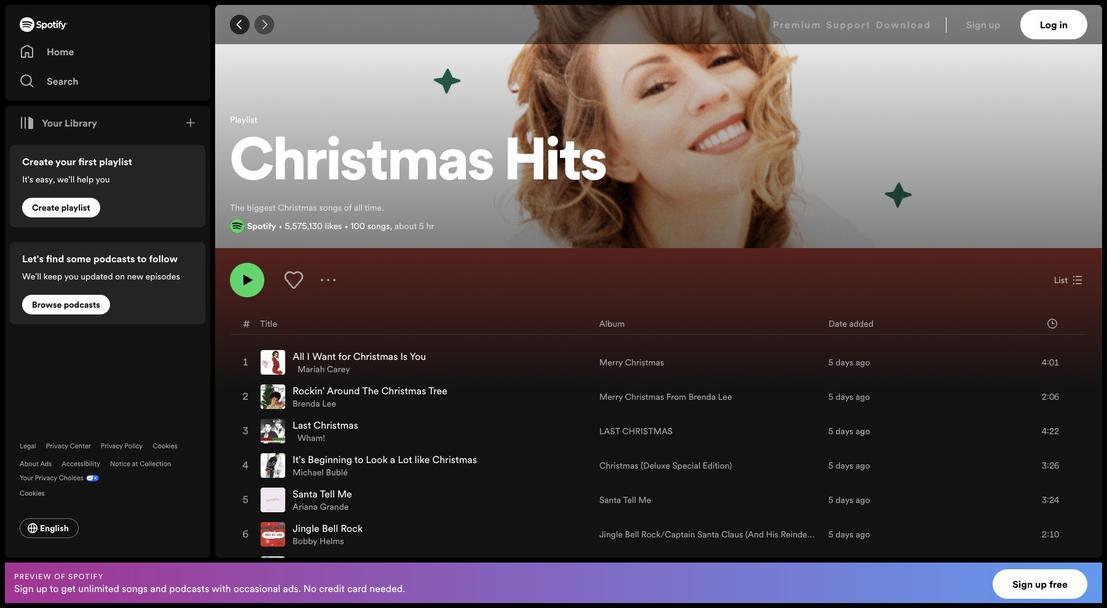 Task type: describe. For each thing, give the bounding box(es) containing it.
about ads link
[[20, 460, 52, 469]]

last christmas
[[599, 425, 673, 438]]

your privacy choices button
[[20, 474, 84, 483]]

1 snow, from the left
[[318, 556, 345, 570]]

cookies for bottom the cookies link
[[20, 489, 45, 499]]

to inside 'it's beginning to look a lot like christmas michael bublé'
[[354, 453, 363, 467]]

added
[[849, 318, 874, 330]]

download button
[[876, 10, 931, 39]]

santa tell me ariana grande
[[293, 487, 352, 513]]

rockin'
[[293, 384, 325, 398]]

christmas up santa tell me
[[599, 460, 638, 472]]

0 horizontal spatial the
[[230, 202, 245, 214]]

santa tell me
[[599, 494, 651, 507]]

premium support download
[[773, 18, 931, 31]]

1 let from the left
[[293, 556, 307, 570]]

last
[[599, 425, 620, 438]]

a
[[390, 453, 395, 467]]

we'll
[[57, 173, 75, 186]]

needed.
[[369, 582, 405, 595]]

sign for sign up free
[[1013, 578, 1033, 591]]

about ads
[[20, 460, 52, 469]]

browse podcasts
[[32, 299, 100, 311]]

days for grande
[[836, 494, 853, 507]]

# row
[[231, 313, 1087, 335]]

3:24
[[1042, 494, 1059, 507]]

new
[[127, 270, 143, 283]]

special
[[672, 460, 701, 472]]

card
[[347, 582, 367, 595]]

1 horizontal spatial of
[[344, 202, 352, 214]]

sign up button
[[961, 10, 1020, 39]]

collection
[[140, 460, 171, 469]]

tree
[[428, 384, 447, 398]]

home link
[[20, 39, 195, 64]]

up for sign up free
[[1035, 578, 1047, 591]]

ariana grande link
[[293, 501, 349, 513]]

santa tell me link inside cell
[[293, 487, 352, 501]]

to inside preview of spotify sign up to get unlimited songs and podcasts with occasional ads. no credit card needed.
[[50, 582, 59, 595]]

#
[[243, 317, 250, 330]]

last christmas link
[[293, 419, 358, 432]]

english button
[[20, 519, 79, 538]]

rockin' around the christmas tree cell
[[261, 381, 589, 414]]

2:10
[[1042, 529, 1059, 541]]

main element
[[5, 5, 210, 558]]

like
[[415, 453, 430, 467]]

christmas up all
[[230, 136, 494, 195]]

premium button
[[773, 10, 821, 39]]

4:01
[[1042, 357, 1059, 369]]

keep
[[43, 270, 62, 283]]

mariah
[[298, 363, 325, 376]]

5 for christmas
[[828, 357, 833, 369]]

let's
[[22, 252, 44, 266]]

it's beginning to look a lot like christmas link
[[293, 453, 477, 467]]

1 horizontal spatial songs
[[319, 202, 342, 214]]

follow
[[149, 252, 178, 266]]

all i want for christmas is you cell
[[261, 346, 589, 379]]

santa for santa tell me ariana grande
[[293, 487, 318, 501]]

list
[[1054, 274, 1068, 286]]

privacy center link
[[46, 442, 91, 451]]

merry for all i want for christmas is you
[[599, 357, 623, 369]]

# column header
[[243, 313, 250, 334]]

christmas left from at right
[[625, 391, 664, 403]]

credit
[[319, 582, 345, 595]]

christmas
[[622, 425, 673, 438]]

create playlist
[[32, 202, 90, 214]]

2 cell from the left
[[599, 553, 819, 586]]

for
[[338, 350, 351, 363]]

1 horizontal spatial spotify
[[247, 220, 276, 232]]

and
[[150, 582, 167, 595]]

bell
[[322, 522, 338, 535]]

grande
[[320, 501, 349, 513]]

all i want for christmas is you mariah carey
[[293, 350, 426, 376]]

4:22
[[1042, 425, 1059, 438]]

your
[[55, 155, 76, 168]]

christmas hits
[[230, 136, 607, 195]]

premium
[[773, 18, 821, 31]]

the biggest christmas songs of all time.
[[230, 202, 384, 214]]

tell for santa tell me ariana grande
[[320, 487, 335, 501]]

christmas (deluxe special edition)
[[599, 460, 732, 472]]

3 ago from the top
[[856, 425, 870, 438]]

1 vertical spatial podcasts
[[64, 299, 100, 311]]

sign for sign up
[[966, 18, 986, 31]]

ago for a
[[856, 460, 870, 472]]

preview
[[14, 571, 52, 582]]

it's inside the create your first playlist it's easy, we'll help you
[[22, 173, 33, 186]]

of inside preview of spotify sign up to get unlimited songs and podcasts with occasional ads. no credit card needed.
[[54, 571, 66, 582]]

notice
[[110, 460, 130, 469]]

last christmas cell
[[261, 415, 589, 448]]

days for a
[[836, 460, 853, 472]]

merry christmas
[[599, 357, 664, 369]]

5 days ago for tree
[[828, 391, 870, 403]]

your for your library
[[42, 116, 62, 130]]

around
[[327, 384, 360, 398]]

library
[[65, 116, 97, 130]]

carey
[[327, 363, 350, 376]]

your privacy choices
[[20, 474, 84, 483]]

jingle
[[293, 522, 319, 535]]

search link
[[20, 69, 195, 93]]

browse podcasts link
[[22, 295, 110, 315]]

support
[[826, 18, 871, 31]]

5 days ago for christmas
[[828, 357, 870, 369]]

easy,
[[35, 173, 55, 186]]

4 cell from the left
[[1003, 553, 1076, 586]]

lot
[[398, 453, 412, 467]]

last christmas wham!
[[293, 419, 358, 444]]

policy
[[125, 442, 143, 451]]

5 days ago for a
[[828, 460, 870, 472]]

rock
[[341, 522, 363, 535]]

playlist
[[230, 114, 257, 126]]

christmas inside last christmas wham!
[[313, 419, 358, 432]]

1 vertical spatial cookies link
[[20, 486, 54, 499]]

3 cell from the left
[[828, 553, 993, 586]]

is
[[400, 350, 408, 363]]

songs inside preview of spotify sign up to get unlimited songs and podcasts with occasional ads. no credit card needed.
[[122, 582, 148, 595]]

ago for tree
[[856, 391, 870, 403]]

sign up free button
[[993, 570, 1087, 599]]

3 days from the top
[[836, 425, 853, 438]]

5 days ago for helms
[[828, 529, 870, 541]]

jingle bell rock cell
[[261, 518, 589, 551]]

brenda inside 'rockin' around the christmas tree brenda lee'
[[293, 398, 320, 410]]

me for santa tell me
[[638, 494, 651, 507]]

5 for grande
[[828, 494, 833, 507]]

wham! link
[[298, 432, 325, 444]]

days for tree
[[836, 391, 853, 403]]

up for sign up
[[989, 18, 1001, 31]]

go forward image
[[259, 20, 269, 30]]

notice at collection
[[110, 460, 171, 469]]

5,575,130 likes
[[285, 220, 342, 232]]

1 horizontal spatial brenda
[[688, 391, 716, 403]]

christmas hits grid
[[216, 312, 1102, 609]]

unlimited
[[78, 582, 119, 595]]

podcasts inside let's find some podcasts to follow we'll keep you updated on new episodes
[[93, 252, 135, 266]]



Task type: vqa. For each thing, say whether or not it's contained in the screenshot.
'467,988'
no



Task type: locate. For each thing, give the bounding box(es) containing it.
1 vertical spatial the
[[362, 384, 379, 398]]

me down bublé
[[337, 487, 352, 501]]

,
[[390, 220, 392, 232]]

2 snow, from the left
[[373, 556, 400, 570]]

duration element
[[1047, 319, 1057, 329]]

bobby
[[293, 535, 317, 548]]

christmas inside 'rockin' around the christmas tree brenda lee'
[[381, 384, 426, 398]]

duration image
[[1047, 319, 1057, 329]]

5 5 days ago from the top
[[828, 494, 870, 507]]

2 vertical spatial to
[[50, 582, 59, 595]]

let's find some podcasts to follow we'll keep you updated on new episodes
[[22, 252, 180, 283]]

to
[[137, 252, 147, 266], [354, 453, 363, 467], [50, 582, 59, 595]]

4 5 days ago from the top
[[828, 460, 870, 472]]

podcasts down updated
[[64, 299, 100, 311]]

spotify image up home
[[20, 17, 68, 32]]

1 vertical spatial it's
[[293, 453, 305, 467]]

santa tell me link
[[293, 487, 352, 501], [599, 494, 651, 507]]

hr
[[426, 220, 434, 232]]

create down easy, at the left top of page
[[32, 202, 59, 214]]

home
[[47, 45, 74, 58]]

0 vertical spatial of
[[344, 202, 352, 214]]

5 for helms
[[828, 529, 833, 541]]

me for santa tell me ariana grande
[[337, 487, 352, 501]]

ago for grande
[[856, 494, 870, 507]]

the inside 'rockin' around the christmas tree brenda lee'
[[362, 384, 379, 398]]

0 vertical spatial cookies
[[153, 442, 178, 451]]

0 vertical spatial you
[[96, 173, 110, 186]]

christmas left is
[[353, 350, 398, 363]]

it left snow
[[419, 556, 425, 570]]

playlist right first on the left of page
[[99, 155, 132, 168]]

1 merry from the top
[[599, 357, 623, 369]]

privacy up notice
[[101, 442, 123, 451]]

rockin' around the christmas tree brenda lee
[[293, 384, 447, 410]]

let up 'card' in the bottom of the page
[[347, 556, 361, 570]]

christmas inside all i want for christmas is you mariah carey
[[353, 350, 398, 363]]

0 horizontal spatial it
[[309, 556, 315, 570]]

lee inside 'rockin' around the christmas tree brenda lee'
[[322, 398, 336, 410]]

sign inside button
[[1013, 578, 1033, 591]]

christmas down brenda lee link
[[313, 419, 358, 432]]

ago for christmas
[[856, 357, 870, 369]]

your down about
[[20, 474, 33, 483]]

0 horizontal spatial snow,
[[318, 556, 345, 570]]

days for christmas
[[836, 357, 853, 369]]

songs down time.
[[367, 220, 390, 232]]

me down (deluxe
[[638, 494, 651, 507]]

songs up likes
[[319, 202, 342, 214]]

create your first playlist it's easy, we'll help you
[[22, 155, 132, 186]]

ariana
[[293, 501, 318, 513]]

4:01 cell
[[1003, 346, 1076, 379]]

accessibility link
[[62, 460, 100, 469]]

your
[[42, 116, 62, 130], [20, 474, 33, 483]]

1 days from the top
[[836, 357, 853, 369]]

0 vertical spatial songs
[[319, 202, 342, 214]]

first
[[78, 155, 97, 168]]

spotify down biggest on the top left
[[247, 220, 276, 232]]

cookies link up collection
[[153, 442, 178, 451]]

snow,
[[318, 556, 345, 570], [373, 556, 400, 570]]

create inside the create your first playlist it's easy, we'll help you
[[22, 155, 53, 168]]

tell down christmas (deluxe special edition) link
[[623, 494, 636, 507]]

0 horizontal spatial of
[[54, 571, 66, 582]]

playlist inside button
[[61, 202, 90, 214]]

the
[[230, 202, 245, 214], [362, 384, 379, 398]]

in
[[1059, 18, 1068, 31]]

up left free in the bottom right of the page
[[1035, 578, 1047, 591]]

5 for tree
[[828, 391, 833, 403]]

0 horizontal spatial let
[[293, 556, 307, 570]]

0 horizontal spatial up
[[36, 582, 47, 595]]

snow, down helms
[[318, 556, 345, 570]]

1 vertical spatial to
[[354, 453, 363, 467]]

occasional
[[233, 582, 280, 595]]

0 horizontal spatial spotify image
[[20, 17, 68, 32]]

1 cell from the left
[[241, 553, 251, 586]]

1 horizontal spatial spotify image
[[230, 219, 245, 234]]

tell down 'michael bublé' link
[[320, 487, 335, 501]]

go back image
[[235, 20, 245, 30]]

6 days from the top
[[836, 529, 853, 541]]

bublé
[[326, 467, 348, 479]]

your left library
[[42, 116, 62, 130]]

california consumer privacy act (ccpa) opt-out icon image
[[84, 474, 99, 486]]

2 horizontal spatial to
[[354, 453, 363, 467]]

5 days from the top
[[836, 494, 853, 507]]

spotify right preview
[[68, 571, 104, 582]]

jingle bell rock bobby helms
[[293, 522, 363, 548]]

1 vertical spatial of
[[54, 571, 66, 582]]

6 ago from the top
[[856, 529, 870, 541]]

the left biggest on the top left
[[230, 202, 245, 214]]

it's left easy, at the left top of page
[[22, 173, 33, 186]]

1 horizontal spatial tell
[[623, 494, 636, 507]]

last
[[293, 419, 311, 432]]

you for some
[[64, 270, 79, 283]]

5,575,130
[[285, 220, 323, 232]]

0 horizontal spatial santa
[[293, 487, 318, 501]]

1 horizontal spatial cookies
[[153, 442, 178, 451]]

let down bobby
[[293, 556, 307, 570]]

1 vertical spatial your
[[20, 474, 33, 483]]

songs
[[319, 202, 342, 214], [367, 220, 390, 232], [122, 582, 148, 595]]

spotify image
[[20, 17, 68, 32], [230, 219, 245, 234]]

title
[[260, 318, 277, 330]]

1 vertical spatial spotify
[[68, 571, 104, 582]]

english
[[40, 523, 69, 535]]

3 let from the left
[[402, 556, 416, 570]]

it's down wham!
[[293, 453, 305, 467]]

privacy for privacy center
[[46, 442, 68, 451]]

all i want for christmas is you link
[[293, 350, 426, 363]]

up
[[989, 18, 1001, 31], [1035, 578, 1047, 591], [36, 582, 47, 595]]

privacy up ads
[[46, 442, 68, 451]]

5 ago from the top
[[856, 494, 870, 507]]

to left 'get'
[[50, 582, 59, 595]]

album
[[599, 318, 625, 330]]

to up new
[[137, 252, 147, 266]]

songs left and
[[122, 582, 148, 595]]

privacy down ads
[[35, 474, 57, 483]]

you right help
[[96, 173, 110, 186]]

on
[[115, 270, 125, 283]]

0 vertical spatial create
[[22, 155, 53, 168]]

it's beginning to look a lot like christmas michael bublé
[[293, 453, 477, 479]]

merry for rockin' around the christmas tree
[[599, 391, 623, 403]]

christmas up merry christmas from brenda lee link
[[625, 357, 664, 369]]

cookies down your privacy choices
[[20, 489, 45, 499]]

days
[[836, 357, 853, 369], [836, 391, 853, 403], [836, 425, 853, 438], [836, 460, 853, 472], [836, 494, 853, 507], [836, 529, 853, 541]]

you inside the create your first playlist it's easy, we'll help you
[[96, 173, 110, 186]]

podcasts right and
[[169, 582, 209, 595]]

santa tell me cell
[[261, 484, 589, 517]]

2 it from the left
[[364, 556, 370, 570]]

cookies up collection
[[153, 442, 178, 451]]

me
[[337, 487, 352, 501], [638, 494, 651, 507]]

you
[[410, 350, 426, 363]]

it up 'card' in the bottom of the page
[[364, 556, 370, 570]]

1 horizontal spatial cookies link
[[153, 442, 178, 451]]

snow
[[427, 556, 452, 570]]

it's
[[22, 173, 33, 186], [293, 453, 305, 467]]

0 horizontal spatial it's
[[22, 173, 33, 186]]

0 horizontal spatial your
[[20, 474, 33, 483]]

christmas (deluxe special edition) link
[[599, 460, 732, 472]]

sign inside button
[[966, 18, 986, 31]]

with
[[212, 582, 231, 595]]

help
[[77, 173, 94, 186]]

0 vertical spatial playlist
[[99, 155, 132, 168]]

your library
[[42, 116, 97, 130]]

100
[[351, 220, 365, 232]]

look
[[366, 453, 388, 467]]

days for helms
[[836, 529, 853, 541]]

santa inside 'santa tell me ariana grande'
[[293, 487, 318, 501]]

search
[[47, 74, 78, 88]]

1 vertical spatial cookies
[[20, 489, 45, 499]]

brenda
[[688, 391, 716, 403], [293, 398, 320, 410]]

podcasts up on
[[93, 252, 135, 266]]

1 horizontal spatial santa tell me link
[[599, 494, 651, 507]]

christmas right like at the left of the page
[[432, 453, 477, 467]]

2 ago from the top
[[856, 391, 870, 403]]

6 5 days ago from the top
[[828, 529, 870, 541]]

0 horizontal spatial me
[[337, 487, 352, 501]]

1 horizontal spatial your
[[42, 116, 62, 130]]

download
[[876, 18, 931, 31]]

christmas left tree
[[381, 384, 426, 398]]

we'll
[[22, 270, 41, 283]]

1 it from the left
[[309, 556, 315, 570]]

1 horizontal spatial snow,
[[373, 556, 400, 570]]

up left 'get'
[[36, 582, 47, 595]]

0 vertical spatial it's
[[22, 173, 33, 186]]

0 horizontal spatial to
[[50, 582, 59, 595]]

create up easy, at the left top of page
[[22, 155, 53, 168]]

2 horizontal spatial let
[[402, 556, 416, 570]]

to inside let's find some podcasts to follow we'll keep you updated on new episodes
[[137, 252, 147, 266]]

last christmas link
[[599, 425, 673, 438]]

playlist down help
[[61, 202, 90, 214]]

of
[[344, 202, 352, 214], [54, 571, 66, 582]]

1 horizontal spatial up
[[989, 18, 1001, 31]]

you for first
[[96, 173, 110, 186]]

free
[[1049, 578, 1068, 591]]

1 vertical spatial spotify image
[[230, 219, 245, 234]]

cookies link down your privacy choices
[[20, 486, 54, 499]]

podcasts
[[93, 252, 135, 266], [64, 299, 100, 311], [169, 582, 209, 595]]

merry
[[599, 357, 623, 369], [599, 391, 623, 403]]

spotify inside preview of spotify sign up to get unlimited songs and podcasts with occasional ads. no credit card needed.
[[68, 571, 104, 582]]

2 let from the left
[[347, 556, 361, 570]]

lee right from at right
[[718, 391, 732, 403]]

0 horizontal spatial spotify
[[68, 571, 104, 582]]

0 vertical spatial spotify image
[[20, 17, 68, 32]]

your for your privacy choices
[[20, 474, 33, 483]]

tell for santa tell me
[[623, 494, 636, 507]]

the right 'around'
[[362, 384, 379, 398]]

100 songs , about 5 hr
[[351, 220, 434, 232]]

0 horizontal spatial songs
[[122, 582, 148, 595]]

spotify image left spotify "link"
[[230, 219, 245, 234]]

2 merry from the top
[[599, 391, 623, 403]]

create for your
[[22, 155, 53, 168]]

up left log
[[989, 18, 1001, 31]]

2 horizontal spatial sign
[[1013, 578, 1033, 591]]

it down bobby helms link
[[309, 556, 315, 570]]

List button
[[1049, 270, 1087, 290]]

tell inside 'santa tell me ariana grande'
[[320, 487, 335, 501]]

mariah carey link
[[298, 363, 350, 376]]

2 horizontal spatial up
[[1035, 578, 1047, 591]]

0 vertical spatial cookies link
[[153, 442, 178, 451]]

podcasts inside preview of spotify sign up to get unlimited songs and podcasts with occasional ads. no credit card needed.
[[169, 582, 209, 595]]

cell
[[241, 553, 251, 586], [599, 553, 819, 586], [828, 553, 993, 586], [1003, 553, 1076, 586]]

privacy policy
[[101, 442, 143, 451]]

1 5 days ago from the top
[[828, 357, 870, 369]]

1 horizontal spatial sign
[[966, 18, 986, 31]]

0 vertical spatial the
[[230, 202, 245, 214]]

preview of spotify sign up to get unlimited songs and podcasts with occasional ads. no credit card needed.
[[14, 571, 405, 595]]

2:06
[[1042, 391, 1059, 403]]

4 ago from the top
[[856, 460, 870, 472]]

sign inside preview of spotify sign up to get unlimited songs and podcasts with occasional ads. no credit card needed.
[[14, 582, 34, 595]]

0 vertical spatial podcasts
[[93, 252, 135, 266]]

ago for helms
[[856, 529, 870, 541]]

let
[[293, 556, 307, 570], [347, 556, 361, 570], [402, 556, 416, 570]]

0 horizontal spatial santa tell me link
[[293, 487, 352, 501]]

(deluxe
[[641, 460, 670, 472]]

time.
[[365, 202, 384, 214]]

no
[[303, 582, 317, 595]]

1 horizontal spatial you
[[96, 173, 110, 186]]

2 horizontal spatial it
[[419, 556, 425, 570]]

up inside button
[[1035, 578, 1047, 591]]

it's inside 'it's beginning to look a lot like christmas michael bublé'
[[293, 453, 305, 467]]

3 5 days ago from the top
[[828, 425, 870, 438]]

santa tell me link down (deluxe
[[599, 494, 651, 507]]

of left all
[[344, 202, 352, 214]]

let it snow, let it snow, let it snow link
[[293, 556, 452, 570]]

4 days from the top
[[836, 460, 853, 472]]

1 vertical spatial merry
[[599, 391, 623, 403]]

me inside 'santa tell me ariana grande'
[[337, 487, 352, 501]]

brenda right from at right
[[688, 391, 716, 403]]

1 horizontal spatial santa
[[599, 494, 621, 507]]

cookies for the cookies link to the top
[[153, 442, 178, 451]]

1 ago from the top
[[856, 357, 870, 369]]

get
[[61, 582, 76, 595]]

merry down album
[[599, 357, 623, 369]]

2 horizontal spatial songs
[[367, 220, 390, 232]]

want
[[312, 350, 336, 363]]

of right preview
[[54, 571, 66, 582]]

brenda lee link
[[293, 398, 336, 410]]

ads
[[40, 460, 52, 469]]

0 horizontal spatial brenda
[[293, 398, 320, 410]]

top bar and user menu element
[[215, 5, 1102, 44]]

0 horizontal spatial tell
[[320, 487, 335, 501]]

5 for a
[[828, 460, 833, 472]]

1 horizontal spatial let
[[347, 556, 361, 570]]

create for playlist
[[32, 202, 59, 214]]

0 horizontal spatial lee
[[322, 398, 336, 410]]

christmas up 5,575,130
[[278, 202, 317, 214]]

ago
[[856, 357, 870, 369], [856, 391, 870, 403], [856, 425, 870, 438], [856, 460, 870, 472], [856, 494, 870, 507], [856, 529, 870, 541]]

0 horizontal spatial sign
[[14, 582, 34, 595]]

5 days ago for grande
[[828, 494, 870, 507]]

snow, up needed.
[[373, 556, 400, 570]]

brenda up last
[[293, 398, 320, 410]]

christmas inside 'it's beginning to look a lot like christmas michael bublé'
[[432, 453, 477, 467]]

all
[[293, 350, 304, 363]]

playlist inside the create your first playlist it's easy, we'll help you
[[99, 155, 132, 168]]

0 vertical spatial to
[[137, 252, 147, 266]]

episodes
[[145, 270, 180, 283]]

1 horizontal spatial it
[[364, 556, 370, 570]]

2 days from the top
[[836, 391, 853, 403]]

beginning
[[308, 453, 352, 467]]

to left 'look'
[[354, 453, 363, 467]]

it's beginning to look a lot like christmas cell
[[261, 449, 589, 483]]

let left snow
[[402, 556, 416, 570]]

your inside button
[[42, 116, 62, 130]]

0 vertical spatial merry
[[599, 357, 623, 369]]

create inside button
[[32, 202, 59, 214]]

1 horizontal spatial lee
[[718, 391, 732, 403]]

rockin' around the christmas tree link
[[293, 384, 447, 398]]

lee up last christmas link
[[322, 398, 336, 410]]

0 horizontal spatial cookies link
[[20, 486, 54, 499]]

michael bublé link
[[293, 467, 348, 479]]

about
[[20, 460, 39, 469]]

santa for santa tell me
[[599, 494, 621, 507]]

0 horizontal spatial cookies
[[20, 489, 45, 499]]

5
[[419, 220, 424, 232], [828, 357, 833, 369], [828, 391, 833, 403], [828, 425, 833, 438], [828, 460, 833, 472], [828, 494, 833, 507], [828, 529, 833, 541]]

ads.
[[283, 582, 301, 595]]

you right keep
[[64, 270, 79, 283]]

2 5 days ago from the top
[[828, 391, 870, 403]]

up inside button
[[989, 18, 1001, 31]]

0 horizontal spatial playlist
[[61, 202, 90, 214]]

1 vertical spatial songs
[[367, 220, 390, 232]]

0 horizontal spatial you
[[64, 270, 79, 283]]

2 vertical spatial songs
[[122, 582, 148, 595]]

jingle bell rock link
[[293, 522, 363, 535]]

1 horizontal spatial to
[[137, 252, 147, 266]]

spotify image inside main "element"
[[20, 17, 68, 32]]

cookies link
[[153, 442, 178, 451], [20, 486, 54, 499]]

up inside preview of spotify sign up to get unlimited songs and podcasts with occasional ads. no credit card needed.
[[36, 582, 47, 595]]

privacy for privacy policy
[[101, 442, 123, 451]]

santa tell me link down 'michael bublé' link
[[293, 487, 352, 501]]

1 vertical spatial you
[[64, 270, 79, 283]]

1 vertical spatial create
[[32, 202, 59, 214]]

2 vertical spatial podcasts
[[169, 582, 209, 595]]

0 vertical spatial spotify
[[247, 220, 276, 232]]

you inside let's find some podcasts to follow we'll keep you updated on new episodes
[[64, 270, 79, 283]]

1 horizontal spatial it's
[[293, 453, 305, 467]]

1 horizontal spatial me
[[638, 494, 651, 507]]

1 vertical spatial playlist
[[61, 202, 90, 214]]

1 horizontal spatial the
[[362, 384, 379, 398]]

3 it from the left
[[419, 556, 425, 570]]

log
[[1040, 18, 1057, 31]]

1 horizontal spatial playlist
[[99, 155, 132, 168]]

merry up last at the bottom right
[[599, 391, 623, 403]]

wham!
[[298, 432, 325, 444]]

0 vertical spatial your
[[42, 116, 62, 130]]



